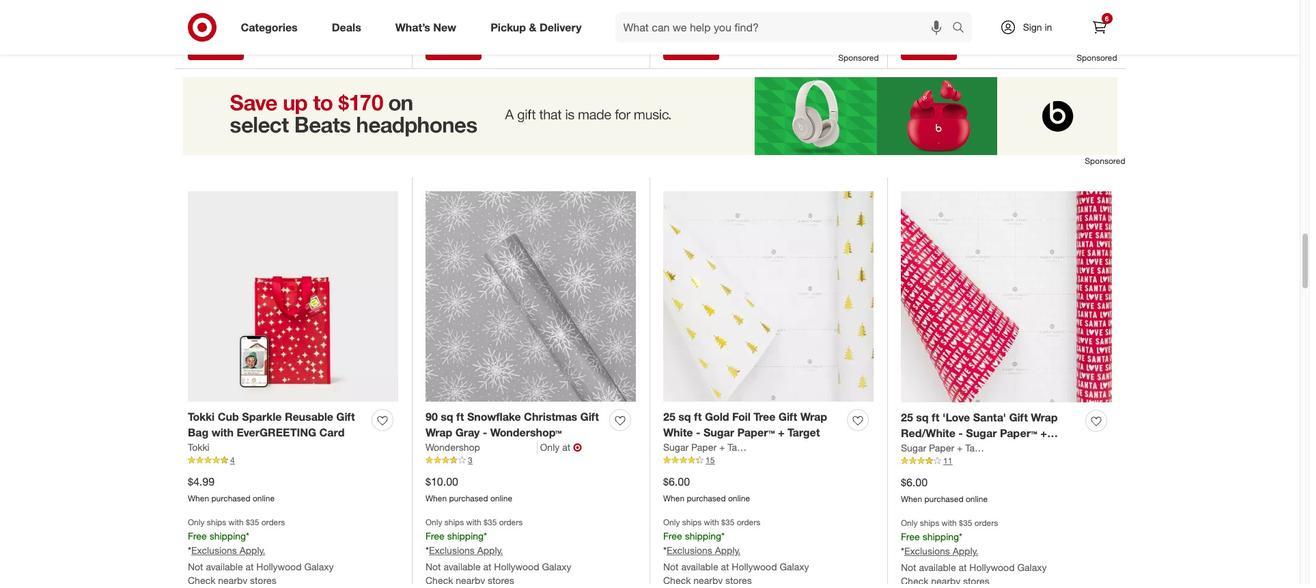 Task type: describe. For each thing, give the bounding box(es) containing it.
$6.00 for 25 sq ft gold foil tree gift wrap white - sugar paper™ + target
[[663, 475, 690, 489]]

ships for tokki cub sparkle reusable gift bag with evergreeting card
[[207, 517, 226, 527]]

ships for 25 sq ft gold foil tree gift wrap white - sugar paper™ + target
[[682, 517, 702, 527]]

categories link
[[229, 12, 315, 42]]

ready within 2 hours with pickup
[[426, 14, 567, 26]]

paper™ inside 25 sq ft gold foil tree gift wrap white - sugar paper™ + target
[[737, 426, 775, 439]]

$6.00 when purchased online for -
[[901, 476, 988, 504]]

sugar down red/white
[[901, 442, 926, 454]]

add for fourth add to cart button from the left
[[907, 44, 923, 54]]

foil
[[732, 410, 751, 424]]

target inside 25 sq ft 'love santa' gift wrap red/white - sugar paper™ + target
[[901, 442, 933, 456]]

2 add to cart button from the left
[[426, 38, 482, 60]]

orders for red/white
[[975, 518, 998, 528]]

when for tokki cub sparkle reusable gift bag with evergreeting card
[[188, 493, 209, 504]]

4 add to cart button from the left
[[901, 38, 957, 60]]

at inside not available at check nearby stores
[[246, 1, 254, 12]]

$10.00
[[426, 475, 458, 489]]

only ships with $35 orders for 25 sq ft gold foil tree gift wrap white - sugar paper™ + target
[[663, 517, 761, 527]]

when for 90 sq ft snowflake christmas gift wrap gray - wondershop™
[[426, 493, 447, 504]]

only for 25 sq ft gold foil tree gift wrap white - sugar paper™ + target
[[663, 517, 680, 527]]

within
[[455, 14, 481, 26]]

exclusions apply. link for 90 sq ft snowflake christmas gift wrap gray - wondershop™
[[429, 544, 503, 556]]

galaxy for tokki cub sparkle reusable gift bag with evergreeting card
[[304, 561, 334, 572]]

paper™ inside 25 sq ft 'love santa' gift wrap red/white - sugar paper™ + target
[[1000, 426, 1038, 440]]

gray
[[455, 426, 480, 439]]

90 sq ft snowflake christmas gift wrap gray - wondershop™
[[426, 410, 599, 439]]

$35 for gray
[[484, 517, 497, 527]]

3
[[468, 455, 472, 465]]

only for 90 sq ft snowflake christmas gift wrap gray - wondershop™
[[426, 517, 442, 527]]

3 link
[[426, 454, 636, 466]]

gold
[[705, 410, 729, 424]]

gift inside 90 sq ft snowflake christmas gift wrap gray - wondershop™
[[580, 410, 599, 424]]

11 link
[[901, 455, 1112, 467]]

white
[[663, 426, 693, 439]]

25 for 25 sq ft gold foil tree gift wrap white - sugar paper™ + target
[[663, 410, 675, 424]]

available inside not available at check nearby stores
[[206, 1, 243, 12]]

add for 1st add to cart button from left
[[194, 44, 210, 54]]

25 for 25 sq ft 'love santa' gift wrap red/white - sugar paper™ + target
[[901, 411, 913, 425]]

tokki cub sparkle reusable gift bag with evergreeting card
[[188, 410, 355, 439]]

hollywood inside the not available at hollywood galaxy check nearby stores
[[970, 1, 1015, 13]]

tokki link
[[188, 441, 209, 454]]

categories
[[241, 20, 298, 34]]

ships for 25 sq ft 'love santa' gift wrap red/white - sugar paper™ + target
[[920, 518, 939, 528]]

free shipping * * exclusions apply. for 25 sq ft 'love santa' gift wrap red/white - sugar paper™ + target
[[901, 531, 978, 557]]

what's
[[395, 20, 430, 34]]

wrap for 25 sq ft 'love santa' gift wrap red/white - sugar paper™ + target
[[1031, 411, 1058, 425]]

search button
[[946, 12, 979, 45]]

sponsored for the middle "check nearby stores" button
[[838, 53, 879, 63]]

nearby inside not available at check nearby stores
[[218, 14, 247, 26]]

check inside button
[[663, 14, 691, 26]]

orders for evergreeting
[[261, 517, 285, 527]]

1 cart from the left
[[222, 44, 238, 54]]

not available at hollywood galaxy check nearby stores
[[901, 1, 1047, 27]]

sugar inside 25 sq ft 'love santa' gift wrap red/white - sugar paper™ + target
[[966, 426, 997, 440]]

4
[[230, 455, 235, 465]]

new
[[433, 20, 456, 34]]

tokki for tokki
[[188, 441, 209, 453]]

wondershop™
[[490, 426, 562, 439]]

shipping for 25 sq ft 'love santa' gift wrap red/white - sugar paper™ + target
[[923, 531, 959, 542]]

available for 25 sq ft 'love santa' gift wrap red/white - sugar paper™ + target
[[919, 561, 956, 573]]

paper for white
[[691, 441, 717, 453]]

6 link
[[1084, 12, 1114, 42]]

galaxy for 90 sq ft snowflake christmas gift wrap gray - wondershop™
[[542, 561, 571, 572]]

not available at hollywood galaxy for gray
[[426, 561, 571, 572]]

25 sq ft 'love santa' gift wrap red/white - sugar paper™ + target link
[[901, 410, 1080, 456]]

15 link
[[663, 454, 874, 466]]

pickup & delivery link
[[479, 12, 599, 42]]

to for 2nd add to cart button from the left
[[450, 44, 457, 54]]

search
[[946, 22, 979, 35]]

+ inside 25 sq ft 'love santa' gift wrap red/white - sugar paper™ + target
[[1041, 426, 1047, 440]]

not available at hollywood galaxy for red/white
[[901, 561, 1047, 573]]

deals
[[332, 20, 361, 34]]

only ships with $35 orders for 90 sq ft snowflake christmas gift wrap gray - wondershop™
[[426, 517, 523, 527]]

in
[[1045, 21, 1052, 33]]

not inside the not available at hollywood galaxy check nearby stores
[[901, 1, 916, 13]]

hollywood for 25 sq ft gold foil tree gift wrap white - sugar paper™ + target
[[732, 561, 777, 572]]

'love
[[943, 411, 970, 425]]

check nearby stores button for stores
[[188, 14, 276, 27]]

25 sq ft 'love santa' gift wrap red/white - sugar paper™ + target
[[901, 411, 1058, 456]]

check inside the not available at hollywood galaxy check nearby stores
[[901, 15, 929, 27]]

only ships with $35 orders for 25 sq ft 'love santa' gift wrap red/white - sugar paper™ + target
[[901, 518, 998, 528]]

3 cart from the left
[[697, 44, 713, 54]]

ready
[[426, 14, 453, 26]]

snowflake
[[467, 410, 521, 424]]

pickup
[[491, 20, 526, 34]]

1 add to cart button from the left
[[188, 38, 244, 60]]

advertisement region
[[175, 77, 1125, 155]]

purchased for 25 sq ft 'love santa' gift wrap red/white - sugar paper™ + target
[[925, 494, 964, 504]]

pickup
[[538, 14, 567, 26]]

exclusions for tokki cub sparkle reusable gift bag with evergreeting card
[[191, 544, 237, 556]]

with for 25 sq ft gold foil tree gift wrap white - sugar paper™ + target
[[704, 517, 719, 527]]

exclusions for 25 sq ft 'love santa' gift wrap red/white - sugar paper™ + target
[[904, 545, 950, 557]]

not available at hollywood galaxy for wrap
[[663, 561, 809, 572]]

purchased for tokki cub sparkle reusable gift bag with evergreeting card
[[211, 493, 250, 504]]

sugar paper + target link for -
[[901, 441, 992, 455]]

online for evergreeting
[[253, 493, 275, 504]]

$4.99
[[188, 475, 215, 489]]

tokki cub sparkle reusable gift bag with evergreeting card link
[[188, 409, 366, 441]]

free shipping * * exclusions apply. for 25 sq ft gold foil tree gift wrap white - sugar paper™ + target
[[663, 530, 741, 556]]

tree
[[754, 410, 776, 424]]

$10.00 when purchased online
[[426, 475, 512, 504]]

sugar paper + target for white
[[663, 441, 754, 453]]

stores inside the not available at hollywood galaxy check nearby stores
[[963, 15, 990, 27]]

- inside 25 sq ft gold foil tree gift wrap white - sugar paper™ + target
[[696, 426, 700, 439]]

11
[[943, 456, 952, 466]]

delivery
[[540, 20, 582, 34]]

nearby inside the not available at hollywood galaxy check nearby stores
[[931, 15, 961, 27]]

galaxy inside the not available at hollywood galaxy check nearby stores
[[1017, 1, 1047, 13]]

hollywood for tokki cub sparkle reusable gift bag with evergreeting card
[[256, 561, 302, 572]]

sparkle
[[242, 410, 282, 424]]

to for fourth add to cart button from the left
[[925, 44, 933, 54]]

available for 25 sq ft gold foil tree gift wrap white - sugar paper™ + target
[[681, 561, 718, 572]]

exclusions apply. link for tokki cub sparkle reusable gift bag with evergreeting card
[[191, 544, 265, 556]]

3 add to cart button from the left
[[663, 38, 720, 60]]

4 cart from the left
[[935, 44, 951, 54]]

reusable
[[285, 410, 333, 424]]

bag
[[188, 426, 209, 439]]

only inside only at ¬
[[540, 441, 560, 453]]

not for 90 sq ft snowflake christmas gift wrap gray - wondershop™
[[426, 561, 441, 572]]

sign
[[1023, 21, 1042, 33]]

sign in link
[[988, 12, 1073, 42]]

wrap inside 25 sq ft gold foil tree gift wrap white - sugar paper™ + target
[[800, 410, 827, 424]]

evergreeting
[[237, 426, 316, 439]]

exclusions for 25 sq ft gold foil tree gift wrap white - sugar paper™ + target
[[667, 544, 712, 556]]

purchased for 25 sq ft gold foil tree gift wrap white - sugar paper™ + target
[[687, 493, 726, 504]]

3 add to cart from the left
[[669, 44, 713, 54]]

6
[[1105, 14, 1109, 23]]

sponsored for "check nearby stores" button corresponding to check
[[1077, 53, 1117, 63]]

sugar inside 25 sq ft gold foil tree gift wrap white - sugar paper™ + target
[[704, 426, 734, 439]]

apply. for evergreeting
[[240, 544, 265, 556]]

gift inside tokki cub sparkle reusable gift bag with evergreeting card
[[336, 410, 355, 424]]

&
[[529, 20, 537, 34]]

1 horizontal spatial check nearby stores button
[[663, 14, 752, 27]]



Task type: locate. For each thing, give the bounding box(es) containing it.
when down white
[[663, 493, 685, 504]]

add down check nearby stores
[[669, 44, 685, 54]]

purchased down $10.00
[[449, 493, 488, 504]]

when for 25 sq ft gold foil tree gift wrap white - sugar paper™ + target
[[663, 493, 685, 504]]

cart down check nearby stores
[[697, 44, 713, 54]]

0 horizontal spatial ft
[[456, 410, 464, 424]]

to down check nearby stores
[[687, 44, 695, 54]]

paper for -
[[929, 442, 954, 454]]

add
[[194, 44, 210, 54], [432, 44, 447, 54], [669, 44, 685, 54], [907, 44, 923, 54]]

santa'
[[973, 411, 1006, 425]]

gift right santa'
[[1009, 411, 1028, 425]]

when for 25 sq ft 'love santa' gift wrap red/white - sugar paper™ + target
[[901, 494, 922, 504]]

only ships with $35 orders down 11
[[901, 518, 998, 528]]

only ships with $35 orders down the 15
[[663, 517, 761, 527]]

3 to from the left
[[687, 44, 695, 54]]

apply. for gray
[[477, 544, 503, 556]]

check nearby stores button for check
[[901, 14, 990, 28]]

add left search button
[[907, 44, 923, 54]]

only ships with $35 orders for tokki cub sparkle reusable gift bag with evergreeting card
[[188, 517, 285, 527]]

available for 90 sq ft snowflake christmas gift wrap gray - wondershop™
[[444, 561, 481, 572]]

purchased down the 15
[[687, 493, 726, 504]]

not for 25 sq ft 'love santa' gift wrap red/white - sugar paper™ + target
[[901, 561, 916, 573]]

target
[[788, 426, 820, 439], [728, 441, 754, 453], [901, 442, 933, 456], [965, 442, 992, 454]]

2 to from the left
[[450, 44, 457, 54]]

to for 1st add to cart button from left
[[212, 44, 220, 54]]

sq for 'love
[[916, 411, 929, 425]]

wrap down '90'
[[426, 426, 452, 439]]

wondershop link
[[426, 441, 537, 454]]

0 horizontal spatial check nearby stores button
[[188, 14, 276, 27]]

sugar paper + target up the 15
[[663, 441, 754, 453]]

to down the "new" in the top left of the page
[[450, 44, 457, 54]]

with down $10.00 when purchased online
[[466, 517, 481, 527]]

when
[[188, 493, 209, 504], [426, 493, 447, 504], [663, 493, 685, 504], [901, 494, 922, 504]]

what's new
[[395, 20, 456, 34]]

paper up 11
[[929, 442, 954, 454]]

sign in
[[1023, 21, 1052, 33]]

only ships with $35 orders down $10.00 when purchased online
[[426, 517, 523, 527]]

- inside 90 sq ft snowflake christmas gift wrap gray - wondershop™
[[483, 426, 487, 439]]

0 horizontal spatial sugar paper + target link
[[663, 441, 754, 454]]

ft up gray
[[456, 410, 464, 424]]

+
[[778, 426, 785, 439], [1041, 426, 1047, 440], [719, 441, 725, 453], [957, 442, 963, 454]]

card
[[319, 426, 345, 439]]

add to cart down check nearby stores
[[669, 44, 713, 54]]

wrap inside 90 sq ft snowflake christmas gift wrap gray - wondershop™
[[426, 426, 452, 439]]

add to cart button down not available at check nearby stores
[[188, 38, 244, 60]]

online down 3 link
[[490, 493, 512, 504]]

exclusions apply. link
[[191, 544, 265, 556], [429, 544, 503, 556], [667, 544, 741, 556], [904, 545, 978, 557]]

add to cart button down search
[[901, 38, 957, 60]]

paper™
[[737, 426, 775, 439], [1000, 426, 1038, 440]]

add to cart button
[[188, 38, 244, 60], [426, 38, 482, 60], [663, 38, 720, 60], [901, 38, 957, 60]]

- right white
[[696, 426, 700, 439]]

add to cart button down the "new" in the top left of the page
[[426, 38, 482, 60]]

online
[[253, 493, 275, 504], [490, 493, 512, 504], [728, 493, 750, 504], [966, 494, 988, 504]]

0 horizontal spatial stores
[[250, 14, 276, 26]]

tokki down bag
[[188, 441, 209, 453]]

1 horizontal spatial stores
[[725, 14, 752, 26]]

2 add to cart from the left
[[432, 44, 476, 54]]

0 horizontal spatial paper™
[[737, 426, 775, 439]]

0 horizontal spatial 25
[[663, 410, 675, 424]]

1 tokki from the top
[[188, 410, 215, 424]]

add for second add to cart button from the right
[[669, 44, 685, 54]]

paper
[[691, 441, 717, 453], [929, 442, 954, 454]]

sugar down white
[[663, 441, 689, 453]]

online down 4 link
[[253, 493, 275, 504]]

- for red/white
[[959, 426, 963, 440]]

to for second add to cart button from the right
[[687, 44, 695, 54]]

orders down 15 link
[[737, 517, 761, 527]]

target up 15 link
[[788, 426, 820, 439]]

sq right '90'
[[441, 410, 453, 424]]

with down the 15
[[704, 517, 719, 527]]

ships for 90 sq ft snowflake christmas gift wrap gray - wondershop™
[[445, 517, 464, 527]]

$6.00 down white
[[663, 475, 690, 489]]

sq inside 25 sq ft 'love santa' gift wrap red/white - sugar paper™ + target
[[916, 411, 929, 425]]

not for 25 sq ft gold foil tree gift wrap white - sugar paper™ + target
[[663, 561, 679, 572]]

gift up ¬
[[580, 410, 599, 424]]

exclusions for 90 sq ft snowflake christmas gift wrap gray - wondershop™
[[429, 544, 475, 556]]

sq for snowflake
[[441, 410, 453, 424]]

red/white
[[901, 426, 956, 440]]

1 add from the left
[[194, 44, 210, 54]]

cub
[[218, 410, 239, 424]]

target inside 25 sq ft gold foil tree gift wrap white - sugar paper™ + target
[[788, 426, 820, 439]]

25 sq ft gold foil tree gift wrap white - sugar paper™ + target link
[[663, 409, 842, 441]]

1 horizontal spatial 25
[[901, 411, 913, 425]]

sugar
[[704, 426, 734, 439], [966, 426, 997, 440], [663, 441, 689, 453], [901, 442, 926, 454]]

free shipping * * exclusions apply.
[[188, 530, 265, 556], [426, 530, 503, 556], [663, 530, 741, 556], [901, 531, 978, 557]]

available
[[206, 1, 243, 12], [919, 1, 956, 13], [206, 561, 243, 572], [444, 561, 481, 572], [681, 561, 718, 572], [919, 561, 956, 573]]

$6.00 when purchased online
[[663, 475, 750, 504], [901, 476, 988, 504]]

gift right the tree
[[779, 410, 797, 424]]

gift inside 25 sq ft gold foil tree gift wrap white - sugar paper™ + target
[[779, 410, 797, 424]]

- for gray
[[483, 426, 487, 439]]

online down 15 link
[[728, 493, 750, 504]]

free for 90 sq ft snowflake christmas gift wrap gray - wondershop™
[[426, 530, 445, 542]]

nearby inside button
[[694, 14, 723, 26]]

when down $10.00
[[426, 493, 447, 504]]

2 horizontal spatial sq
[[916, 411, 929, 425]]

free for 25 sq ft 'love santa' gift wrap red/white - sugar paper™ + target
[[901, 531, 920, 542]]

0 horizontal spatial check
[[188, 14, 215, 26]]

gift up card
[[336, 410, 355, 424]]

orders down 11 link at right
[[975, 518, 998, 528]]

with for tokki cub sparkle reusable gift bag with evergreeting card
[[229, 517, 244, 527]]

exclusions
[[191, 544, 237, 556], [429, 544, 475, 556], [667, 544, 712, 556], [904, 545, 950, 557]]

$35 for wrap
[[721, 517, 735, 527]]

only at ¬
[[540, 441, 582, 454]]

2
[[483, 14, 489, 26]]

paper up the 15
[[691, 441, 717, 453]]

sugar down gold
[[704, 426, 734, 439]]

+ down gold
[[719, 441, 725, 453]]

with for 25 sq ft 'love santa' gift wrap red/white - sugar paper™ + target
[[942, 518, 957, 528]]

wrap right the tree
[[800, 410, 827, 424]]

add down the "new" in the top left of the page
[[432, 44, 447, 54]]

galaxy for 25 sq ft gold foil tree gift wrap white - sugar paper™ + target
[[780, 561, 809, 572]]

add to cart down the "new" in the top left of the page
[[432, 44, 476, 54]]

gift inside 25 sq ft 'love santa' gift wrap red/white - sugar paper™ + target
[[1009, 411, 1028, 425]]

cart
[[222, 44, 238, 54], [460, 44, 476, 54], [697, 44, 713, 54], [935, 44, 951, 54]]

2 horizontal spatial ft
[[932, 411, 940, 425]]

orders for wrap
[[737, 517, 761, 527]]

2 horizontal spatial -
[[959, 426, 963, 440]]

add to cart button down check nearby stores
[[663, 38, 720, 60]]

check
[[188, 14, 215, 26], [663, 14, 691, 26], [901, 15, 929, 27]]

hours
[[491, 14, 515, 26]]

4 add from the left
[[907, 44, 923, 54]]

sugar paper + target link for white
[[663, 441, 754, 454]]

shipping for 25 sq ft gold foil tree gift wrap white - sugar paper™ + target
[[685, 530, 721, 542]]

purchased down $4.99
[[211, 493, 250, 504]]

$6.00 down red/white
[[901, 476, 928, 489]]

25 inside 25 sq ft gold foil tree gift wrap white - sugar paper™ + target
[[663, 410, 675, 424]]

sq inside 90 sq ft snowflake christmas gift wrap gray - wondershop™
[[441, 410, 453, 424]]

at
[[246, 1, 254, 12], [959, 1, 967, 13], [562, 441, 570, 453], [246, 561, 254, 572], [483, 561, 491, 572], [721, 561, 729, 572], [959, 561, 967, 573]]

ft for 'love
[[932, 411, 940, 425]]

christmas
[[524, 410, 577, 424]]

90
[[426, 410, 438, 424]]

0 horizontal spatial sugar paper + target
[[663, 441, 754, 453]]

ft
[[456, 410, 464, 424], [694, 410, 702, 424], [932, 411, 940, 425]]

target down red/white
[[901, 442, 933, 456]]

+ down 'love at the right bottom of the page
[[957, 442, 963, 454]]

with down $4.99 when purchased online
[[229, 517, 244, 527]]

with for 90 sq ft snowflake christmas gift wrap gray - wondershop™
[[466, 517, 481, 527]]

+ inside 25 sq ft gold foil tree gift wrap white - sugar paper™ + target
[[778, 426, 785, 439]]

cart down search
[[935, 44, 951, 54]]

sq
[[441, 410, 453, 424], [678, 410, 691, 424], [916, 411, 929, 425]]

at inside the not available at hollywood galaxy check nearby stores
[[959, 1, 967, 13]]

exclusions apply. link for 25 sq ft 'love santa' gift wrap red/white - sugar paper™ + target
[[904, 545, 978, 557]]

apply. for wrap
[[715, 544, 741, 556]]

shipping for tokki cub sparkle reusable gift bag with evergreeting card
[[209, 530, 246, 542]]

4 to from the left
[[925, 44, 933, 54]]

$35 for red/white
[[959, 518, 972, 528]]

ft inside 25 sq ft 'love santa' gift wrap red/white - sugar paper™ + target
[[932, 411, 940, 425]]

stores
[[250, 14, 276, 26], [725, 14, 752, 26], [963, 15, 990, 27]]

sq up red/white
[[916, 411, 929, 425]]

not available at hollywood galaxy for evergreeting
[[188, 561, 334, 572]]

to left search button
[[925, 44, 933, 54]]

1 to from the left
[[212, 44, 220, 54]]

purchased inside $4.99 when purchased online
[[211, 493, 250, 504]]

sq inside 25 sq ft gold foil tree gift wrap white - sugar paper™ + target
[[678, 410, 691, 424]]

2 horizontal spatial wrap
[[1031, 411, 1058, 425]]

-
[[483, 426, 487, 439], [696, 426, 700, 439], [959, 426, 963, 440]]

0 vertical spatial tokki
[[188, 410, 215, 424]]

1 horizontal spatial sq
[[678, 410, 691, 424]]

only ships with $35 orders
[[188, 517, 285, 527], [426, 517, 523, 527], [663, 517, 761, 527], [901, 518, 998, 528]]

ft left gold
[[694, 410, 702, 424]]

only for 25 sq ft 'love santa' gift wrap red/white - sugar paper™ + target
[[901, 518, 918, 528]]

when down red/white
[[901, 494, 922, 504]]

add for 2nd add to cart button from the left
[[432, 44, 447, 54]]

with down 11
[[942, 518, 957, 528]]

orders down $4.99 when purchased online
[[261, 517, 285, 527]]

with down cub
[[212, 426, 234, 439]]

ft for snowflake
[[456, 410, 464, 424]]

add to cart down search
[[907, 44, 951, 54]]

at inside only at ¬
[[562, 441, 570, 453]]

15
[[706, 455, 715, 465]]

0 horizontal spatial $6.00 when purchased online
[[663, 475, 750, 504]]

gift
[[336, 410, 355, 424], [580, 410, 599, 424], [779, 410, 797, 424], [1009, 411, 1028, 425]]

sugar down santa'
[[966, 426, 997, 440]]

paper™ down the tree
[[737, 426, 775, 439]]

with right hours
[[518, 14, 536, 26]]

when inside $4.99 when purchased online
[[188, 493, 209, 504]]

free
[[188, 530, 207, 542], [426, 530, 445, 542], [663, 530, 682, 542], [901, 531, 920, 542]]

free for tokki cub sparkle reusable gift bag with evergreeting card
[[188, 530, 207, 542]]

available inside the not available at hollywood galaxy check nearby stores
[[919, 1, 956, 13]]

with inside tokki cub sparkle reusable gift bag with evergreeting card
[[212, 426, 234, 439]]

sugar paper + target link up the 15
[[663, 441, 754, 454]]

4 link
[[188, 454, 398, 466]]

sugar paper + target
[[663, 441, 754, 453], [901, 442, 992, 454]]

1 horizontal spatial paper™
[[1000, 426, 1038, 440]]

ft up red/white
[[932, 411, 940, 425]]

available for tokki cub sparkle reusable gift bag with evergreeting card
[[206, 561, 243, 572]]

free shipping * * exclusions apply. for tokki cub sparkle reusable gift bag with evergreeting card
[[188, 530, 265, 556]]

ships
[[207, 517, 226, 527], [445, 517, 464, 527], [682, 517, 702, 527], [920, 518, 939, 528]]

cart down not available at check nearby stores
[[222, 44, 238, 54]]

add down not available at check nearby stores
[[194, 44, 210, 54]]

25 up red/white
[[901, 411, 913, 425]]

1 horizontal spatial ft
[[694, 410, 702, 424]]

check nearby stores button
[[188, 14, 276, 27], [663, 14, 752, 27], [901, 14, 990, 28]]

2 horizontal spatial nearby
[[931, 15, 961, 27]]

0 horizontal spatial wrap
[[426, 426, 452, 439]]

1 vertical spatial tokki
[[188, 441, 209, 453]]

not for tokki cub sparkle reusable gift bag with evergreeting card
[[188, 561, 203, 572]]

apply.
[[240, 544, 265, 556], [477, 544, 503, 556], [715, 544, 741, 556], [953, 545, 978, 557]]

to
[[212, 44, 220, 54], [450, 44, 457, 54], [687, 44, 695, 54], [925, 44, 933, 54]]

1 horizontal spatial $6.00
[[901, 476, 928, 489]]

1 add to cart from the left
[[194, 44, 238, 54]]

wrap
[[800, 410, 827, 424], [1031, 411, 1058, 425], [426, 426, 452, 439]]

ft inside 25 sq ft gold foil tree gift wrap white - sugar paper™ + target
[[694, 410, 702, 424]]

$6.00 for 25 sq ft 'love santa' gift wrap red/white - sugar paper™ + target
[[901, 476, 928, 489]]

2 horizontal spatial stores
[[963, 15, 990, 27]]

stores inside not available at check nearby stores
[[250, 14, 276, 26]]

purchased for 90 sq ft snowflake christmas gift wrap gray - wondershop™
[[449, 493, 488, 504]]

1 horizontal spatial check
[[663, 14, 691, 26]]

shipping
[[209, 530, 246, 542], [447, 530, 484, 542], [685, 530, 721, 542], [923, 531, 959, 542]]

online inside $4.99 when purchased online
[[253, 493, 275, 504]]

1 horizontal spatial sugar paper + target
[[901, 442, 992, 454]]

0 horizontal spatial -
[[483, 426, 487, 439]]

3 add from the left
[[669, 44, 685, 54]]

2 tokki from the top
[[188, 441, 209, 453]]

sugar paper + target link up 11
[[901, 441, 992, 455]]

ft for gold
[[694, 410, 702, 424]]

pickup & delivery
[[491, 20, 582, 34]]

$6.00 when purchased online for white
[[663, 475, 750, 504]]

deals link
[[320, 12, 378, 42]]

target up 11 link at right
[[965, 442, 992, 454]]

$6.00 when purchased online down the 15
[[663, 475, 750, 504]]

sugar paper + target up 11
[[901, 442, 992, 454]]

sugar paper + target link
[[663, 441, 754, 454], [901, 441, 992, 455]]

90 sq ft snowflake christmas gift wrap gray - wondershop™ link
[[426, 409, 604, 441]]

$35 for evergreeting
[[246, 517, 259, 527]]

purchased inside $10.00 when purchased online
[[449, 493, 488, 504]]

4 add to cart from the left
[[907, 44, 951, 54]]

25 sq ft gold foil tree gift wrap white - sugar paper™ + target
[[663, 410, 827, 439]]

- up wondershop link
[[483, 426, 487, 439]]

check inside not available at check nearby stores
[[188, 14, 215, 26]]

sugar paper + target for -
[[901, 442, 992, 454]]

only for tokki cub sparkle reusable gift bag with evergreeting card
[[188, 517, 205, 527]]

add to cart down not available at check nearby stores
[[194, 44, 238, 54]]

ft inside 90 sq ft snowflake christmas gift wrap gray - wondershop™
[[456, 410, 464, 424]]

0 horizontal spatial $6.00
[[663, 475, 690, 489]]

shipping for 90 sq ft snowflake christmas gift wrap gray - wondershop™
[[447, 530, 484, 542]]

cart down within
[[460, 44, 476, 54]]

only
[[540, 441, 560, 453], [188, 517, 205, 527], [426, 517, 442, 527], [663, 517, 680, 527], [901, 518, 918, 528]]

exclusions apply. link for 25 sq ft gold foil tree gift wrap white - sugar paper™ + target
[[667, 544, 741, 556]]

to down not available at check nearby stores
[[212, 44, 220, 54]]

paper™ up 11 link at right
[[1000, 426, 1038, 440]]

tokki up bag
[[188, 410, 215, 424]]

not available at check nearby stores
[[188, 1, 276, 26]]

wrap for 90 sq ft snowflake christmas gift wrap gray - wondershop™
[[426, 426, 452, 439]]

+ up 11 link at right
[[1041, 426, 1047, 440]]

hollywood for 25 sq ft 'love santa' gift wrap red/white - sugar paper™ + target
[[970, 561, 1015, 573]]

0 horizontal spatial sq
[[441, 410, 453, 424]]

hollywood for 90 sq ft snowflake christmas gift wrap gray - wondershop™
[[494, 561, 539, 572]]

add to cart
[[194, 44, 238, 54], [432, 44, 476, 54], [669, 44, 713, 54], [907, 44, 951, 54]]

25 up white
[[663, 410, 675, 424]]

orders down $10.00 when purchased online
[[499, 517, 523, 527]]

apply. for red/white
[[953, 545, 978, 557]]

+ up 15 link
[[778, 426, 785, 439]]

1 horizontal spatial wrap
[[800, 410, 827, 424]]

$4.99 when purchased online
[[188, 475, 275, 504]]

when down $4.99
[[188, 493, 209, 504]]

- inside 25 sq ft 'love santa' gift wrap red/white - sugar paper™ + target
[[959, 426, 963, 440]]

stores inside button
[[725, 14, 752, 26]]

90 sq ft snowflake christmas gift wrap gray - wondershop™ image
[[426, 191, 636, 402], [426, 191, 636, 402]]

not available at hollywood galaxy
[[188, 561, 334, 572], [426, 561, 571, 572], [663, 561, 809, 572], [901, 561, 1047, 573]]

25 sq ft gold foil tree gift wrap white - sugar paper™ + target image
[[663, 191, 874, 402], [663, 191, 874, 402]]

what's new link
[[384, 12, 473, 42]]

0 horizontal spatial nearby
[[218, 14, 247, 26]]

What can we help you find? suggestions appear below search field
[[615, 12, 955, 42]]

online for red/white
[[966, 494, 988, 504]]

check nearby stores
[[663, 14, 752, 26]]

25
[[663, 410, 675, 424], [901, 411, 913, 425]]

25 sq ft 'love santa' gift wrap red/white - sugar paper™ + target image
[[901, 191, 1112, 402], [901, 191, 1112, 402]]

online inside $10.00 when purchased online
[[490, 493, 512, 504]]

wrap right santa'
[[1031, 411, 1058, 425]]

¬
[[573, 441, 582, 454]]

wrap inside 25 sq ft 'love santa' gift wrap red/white - sugar paper™ + target
[[1031, 411, 1058, 425]]

wondershop
[[426, 441, 480, 453]]

when inside $10.00 when purchased online
[[426, 493, 447, 504]]

only ships with $35 orders down $4.99 when purchased online
[[188, 517, 285, 527]]

target down 25 sq ft gold foil tree gift wrap white - sugar paper™ + target
[[728, 441, 754, 453]]

25 inside 25 sq ft 'love santa' gift wrap red/white - sugar paper™ + target
[[901, 411, 913, 425]]

online down 11 link at right
[[966, 494, 988, 504]]

1 horizontal spatial $6.00 when purchased online
[[901, 476, 988, 504]]

2 add from the left
[[432, 44, 447, 54]]

1 horizontal spatial sugar paper + target link
[[901, 441, 992, 455]]

online for gray
[[490, 493, 512, 504]]

2 horizontal spatial check nearby stores button
[[901, 14, 990, 28]]

orders for gray
[[499, 517, 523, 527]]

sq up white
[[678, 410, 691, 424]]

tokki for tokki cub sparkle reusable gift bag with evergreeting card
[[188, 410, 215, 424]]

$35
[[246, 517, 259, 527], [484, 517, 497, 527], [721, 517, 735, 527], [959, 518, 972, 528]]

tokki inside tokki cub sparkle reusable gift bag with evergreeting card
[[188, 410, 215, 424]]

online for wrap
[[728, 493, 750, 504]]

1 horizontal spatial nearby
[[694, 14, 723, 26]]

1 horizontal spatial -
[[696, 426, 700, 439]]

2 cart from the left
[[460, 44, 476, 54]]

$6.00 when purchased online down 11
[[901, 476, 988, 504]]

- down 'love at the right bottom of the page
[[959, 426, 963, 440]]

galaxy for 25 sq ft 'love santa' gift wrap red/white - sugar paper™ + target
[[1017, 561, 1047, 573]]

2 horizontal spatial check
[[901, 15, 929, 27]]

0 horizontal spatial paper
[[691, 441, 717, 453]]

tokki cub sparkle reusable gift bag with evergreeting card image
[[188, 191, 398, 402], [188, 191, 398, 402]]

nearby
[[218, 14, 247, 26], [694, 14, 723, 26], [931, 15, 961, 27]]

not inside not available at check nearby stores
[[188, 1, 203, 12]]

purchased down 11
[[925, 494, 964, 504]]

free for 25 sq ft gold foil tree gift wrap white - sugar paper™ + target
[[663, 530, 682, 542]]

1 horizontal spatial paper
[[929, 442, 954, 454]]

sponsored
[[838, 53, 879, 63], [1077, 53, 1117, 63], [1085, 156, 1125, 166]]

orders
[[261, 517, 285, 527], [499, 517, 523, 527], [737, 517, 761, 527], [975, 518, 998, 528]]



Task type: vqa. For each thing, say whether or not it's contained in the screenshot.


